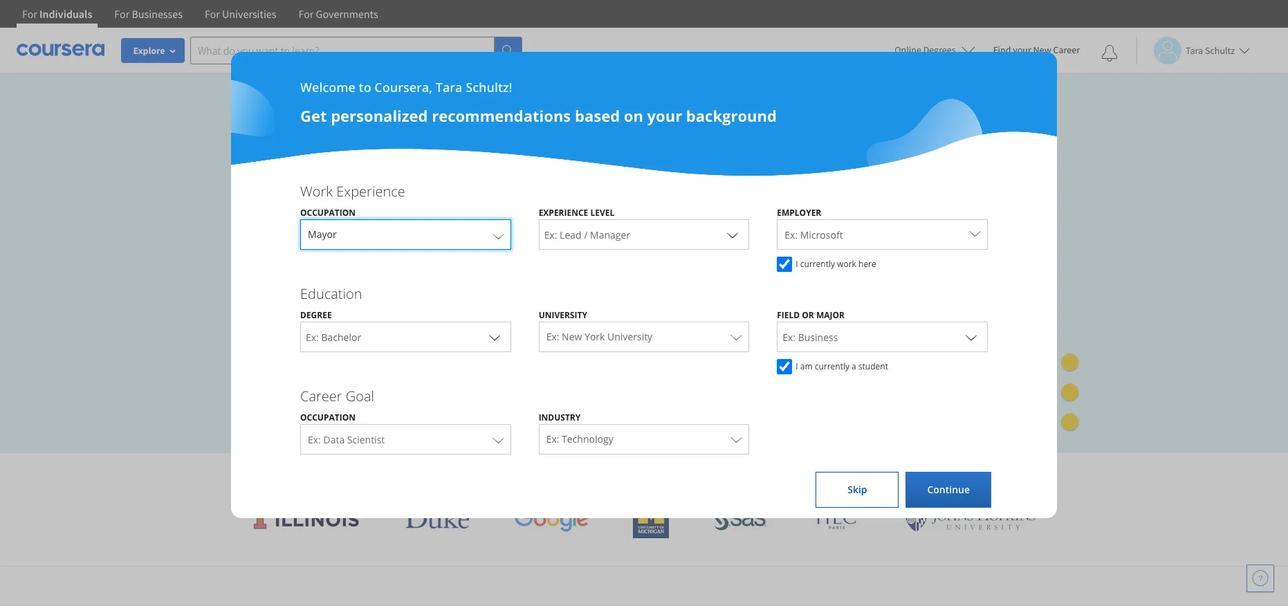 Task type: vqa. For each thing, say whether or not it's contained in the screenshot.
$59
yes



Task type: describe. For each thing, give the bounding box(es) containing it.
7-
[[291, 342, 301, 356]]

ex: new york university
[[547, 330, 653, 343]]

ex: technology
[[547, 433, 614, 446]]

universities
[[222, 7, 277, 21]]

education
[[300, 284, 362, 303]]

world-
[[436, 194, 481, 215]]

job-
[[339, 218, 366, 239]]

find your new career link
[[987, 42, 1087, 59]]

work
[[838, 258, 857, 270]]

1 horizontal spatial career
[[1054, 44, 1080, 56]]

for universities
[[205, 7, 277, 21]]

i currently work here
[[796, 258, 877, 270]]

university of michigan image
[[634, 500, 669, 538]]

for businesses
[[114, 7, 183, 21]]

2 horizontal spatial your
[[1013, 44, 1032, 56]]

0 horizontal spatial experience
[[337, 182, 405, 201]]

help center image
[[1253, 570, 1269, 587]]

here
[[859, 258, 877, 270]]

University field
[[540, 322, 749, 352]]

major
[[817, 309, 845, 321]]

chevron down image
[[963, 329, 980, 345]]

industry
[[539, 412, 581, 424]]

onboardingmodal dialog
[[0, 0, 1289, 606]]

goal
[[346, 387, 374, 406]]

start
[[265, 342, 289, 356]]

occupation for work
[[300, 207, 356, 219]]

0 horizontal spatial university
[[539, 309, 588, 321]]

hands-
[[582, 194, 631, 215]]

i am currently a student
[[796, 361, 889, 372]]

data
[[324, 433, 345, 446]]

recommendations
[[432, 105, 571, 126]]

work experience
[[300, 182, 405, 201]]

coursera image
[[17, 39, 105, 61]]

microsoft
[[801, 228, 843, 242]]

coursera
[[814, 464, 885, 487]]

certificate
[[410, 218, 480, 239]]

university of illinois at urbana-champaign image
[[253, 508, 361, 531]]

career goal
[[300, 387, 374, 406]]

for individuals
[[22, 7, 92, 21]]

welcome to coursera, tara schultz!
[[300, 79, 513, 96]]

level
[[591, 207, 615, 219]]

projects,
[[243, 218, 304, 239]]

experience level
[[539, 207, 615, 219]]

continue button
[[906, 472, 992, 508]]

for for individuals
[[22, 7, 37, 21]]

career inside onboardingmodal dialog
[[300, 387, 342, 406]]

degree
[[300, 309, 332, 321]]

leading universities and companies with coursera plus
[[496, 464, 921, 487]]

field or major
[[777, 309, 845, 321]]

on inside onboardingmodal dialog
[[624, 105, 644, 126]]

ex: microsoft
[[785, 228, 843, 242]]

google image
[[514, 507, 589, 532]]

for for universities
[[205, 7, 220, 21]]

your inside onboardingmodal dialog
[[648, 105, 683, 126]]

tara
[[436, 79, 463, 96]]

find your new career
[[994, 44, 1080, 56]]

duke university image
[[405, 507, 469, 529]]

individuals
[[40, 7, 92, 21]]

coursera plus image
[[243, 130, 454, 151]]

anytime
[[335, 310, 375, 323]]

banner navigation
[[11, 0, 389, 38]]

governments
[[316, 7, 378, 21]]

employer
[[777, 207, 822, 219]]

businesses
[[132, 7, 183, 21]]

unlimited
[[243, 194, 312, 215]]

career goal element
[[287, 387, 1002, 462]]

mayor
[[308, 228, 337, 241]]

companies
[[688, 464, 772, 487]]

for for businesses
[[114, 7, 130, 21]]

or inside education element
[[802, 309, 815, 321]]

skip
[[848, 483, 868, 496]]

occupation for career
[[300, 412, 356, 424]]

hec paris image
[[811, 505, 860, 534]]

to inside onboardingmodal dialog
[[359, 79, 371, 96]]

courses,
[[519, 194, 578, 215]]

continue
[[928, 483, 970, 496]]

ex: for ex: new york university
[[547, 330, 560, 343]]

schultz!
[[466, 79, 513, 96]]



Task type: locate. For each thing, give the bounding box(es) containing it.
based
[[575, 105, 620, 126]]

new inside education element
[[562, 330, 582, 343]]

0 vertical spatial chevron down image
[[725, 226, 741, 243]]

1 for from the left
[[22, 7, 37, 21]]

your down projects, at the left top of the page
[[243, 243, 275, 263]]

I am currently a student checkbox
[[777, 359, 793, 374]]

programs—all
[[484, 218, 585, 239]]

to inside unlimited access to 7,000+ world-class courses, hands-on projects, and job-ready certificate programs—all included in your subscription
[[366, 194, 381, 215]]

occupation
[[300, 207, 356, 219], [300, 412, 356, 424]]

1 vertical spatial your
[[648, 105, 683, 126]]

ex: down employer
[[785, 228, 798, 242]]

1 horizontal spatial new
[[1034, 44, 1052, 56]]

1 vertical spatial university
[[608, 330, 653, 343]]

your inside unlimited access to 7,000+ world-class courses, hands-on projects, and job-ready certificate programs—all included in your subscription
[[243, 243, 275, 263]]

access
[[316, 194, 362, 215]]

cancel
[[301, 310, 332, 323]]

1 vertical spatial new
[[562, 330, 582, 343]]

/month,
[[260, 310, 299, 323]]

0 vertical spatial university
[[539, 309, 588, 321]]

1 vertical spatial career
[[300, 387, 342, 406]]

i right by checking this box, i am confirming that the employer listed above is my current employer. option
[[796, 258, 798, 270]]

unlimited access to 7,000+ world-class courses, hands-on projects, and job-ready certificate programs—all included in your subscription
[[243, 194, 667, 263]]

for
[[22, 7, 37, 21], [114, 7, 130, 21], [205, 7, 220, 21], [299, 7, 314, 21]]

ex: data scientist
[[308, 433, 385, 446]]

on
[[624, 105, 644, 126], [631, 194, 649, 215]]

new left york
[[562, 330, 582, 343]]

and
[[308, 218, 335, 239], [654, 464, 683, 487]]

i for work experience
[[796, 258, 798, 270]]

1 vertical spatial or
[[243, 375, 256, 388]]

0 horizontal spatial new
[[562, 330, 582, 343]]

0 horizontal spatial your
[[243, 243, 275, 263]]

get personalized recommendations based on your background
[[300, 105, 777, 126]]

on inside unlimited access to 7,000+ world-class courses, hands-on projects, and job-ready certificate programs—all included in your subscription
[[631, 194, 649, 215]]

i left am
[[796, 361, 798, 372]]

currently left work
[[801, 258, 835, 270]]

for for governments
[[299, 7, 314, 21]]

get
[[300, 105, 327, 126]]

johns hopkins university image
[[905, 507, 1036, 532]]

day
[[301, 342, 318, 356]]

career
[[1054, 44, 1080, 56], [300, 387, 342, 406]]

ready
[[366, 218, 406, 239]]

0 horizontal spatial chevron down image
[[486, 329, 503, 345]]

for governments
[[299, 7, 378, 21]]

skip button
[[816, 472, 899, 508]]

and inside unlimited access to 7,000+ world-class courses, hands-on projects, and job-ready certificate programs—all included in your subscription
[[308, 218, 335, 239]]

and up subscription
[[308, 218, 335, 239]]

university up york
[[539, 309, 588, 321]]

show notifications image
[[1102, 45, 1119, 62]]

for left governments
[[299, 7, 314, 21]]

personalized
[[331, 105, 428, 126]]

work
[[300, 182, 333, 201]]

start 7-day free trial
[[265, 342, 366, 356]]

career left show notifications icon
[[1054, 44, 1080, 56]]

3 for from the left
[[205, 7, 220, 21]]

work experience element
[[287, 182, 1002, 279]]

class
[[481, 194, 515, 215]]

1 vertical spatial experience
[[539, 207, 589, 219]]

occupation up 'data' on the bottom of the page
[[300, 412, 356, 424]]

for left the businesses
[[114, 7, 130, 21]]

0 vertical spatial and
[[308, 218, 335, 239]]

2 vertical spatial your
[[243, 243, 275, 263]]

technology
[[562, 433, 614, 446]]

ex: down industry at the bottom left
[[547, 433, 560, 446]]

2 for from the left
[[114, 7, 130, 21]]

for left the universities
[[205, 7, 220, 21]]

0 vertical spatial to
[[359, 79, 371, 96]]

4 for from the left
[[299, 7, 314, 21]]

0 vertical spatial or
[[802, 309, 815, 321]]

your right find
[[1013, 44, 1032, 56]]

new
[[1034, 44, 1052, 56], [562, 330, 582, 343]]

field
[[777, 309, 800, 321]]

university
[[539, 309, 588, 321], [608, 330, 653, 343]]

0 vertical spatial experience
[[337, 182, 405, 201]]

trial
[[344, 342, 366, 356]]

education element
[[287, 284, 1002, 381]]

plus
[[889, 464, 921, 487]]

or
[[802, 309, 815, 321], [243, 375, 256, 388]]

ex: for ex: microsoft
[[785, 228, 798, 242]]

0 vertical spatial new
[[1034, 44, 1052, 56]]

new right find
[[1034, 44, 1052, 56]]

sas image
[[714, 508, 767, 531]]

1 vertical spatial on
[[631, 194, 649, 215]]

$59 /month, cancel anytime
[[243, 310, 375, 323]]

1 vertical spatial occupation
[[300, 412, 356, 424]]

experience
[[337, 182, 405, 201], [539, 207, 589, 219]]

for left individuals
[[22, 7, 37, 21]]

currently left a
[[815, 361, 850, 372]]

I currently work here checkbox
[[777, 257, 793, 272]]

to up personalized
[[359, 79, 371, 96]]

welcome
[[300, 79, 356, 96]]

0 vertical spatial i
[[796, 258, 798, 270]]

to up ready
[[366, 194, 381, 215]]

1 vertical spatial currently
[[815, 361, 850, 372]]

york
[[585, 330, 605, 343]]

$59
[[243, 310, 260, 323]]

or down $59
[[243, 375, 256, 388]]

1 horizontal spatial chevron down image
[[725, 226, 741, 243]]

to
[[359, 79, 371, 96], [366, 194, 381, 215]]

1 horizontal spatial or
[[802, 309, 815, 321]]

universities
[[561, 464, 650, 487]]

7,000+
[[385, 194, 432, 215]]

chevron down image inside education element
[[486, 329, 503, 345]]

and down industry 'field'
[[654, 464, 683, 487]]

chevron down image for degree
[[486, 329, 503, 345]]

am
[[801, 361, 813, 372]]

free
[[321, 342, 342, 356]]

on right based
[[624, 105, 644, 126]]

included
[[589, 218, 649, 239]]

in
[[653, 218, 667, 239]]

experience up ready
[[337, 182, 405, 201]]

with
[[777, 464, 810, 487]]

ex: inside education element
[[547, 330, 560, 343]]

0 vertical spatial on
[[624, 105, 644, 126]]

chevron down image inside work experience element
[[725, 226, 741, 243]]

Occupation field
[[301, 219, 511, 250]]

ex: for ex: data scientist
[[308, 433, 321, 446]]

university right york
[[608, 330, 653, 343]]

1 occupation from the top
[[300, 207, 356, 219]]

currently inside education element
[[815, 361, 850, 372]]

subscription
[[279, 243, 367, 263]]

student
[[859, 361, 889, 372]]

0 vertical spatial currently
[[801, 258, 835, 270]]

1 vertical spatial chevron down image
[[486, 329, 503, 345]]

Industry field
[[540, 424, 749, 455]]

occupation inside career goal element
[[300, 412, 356, 424]]

currently inside work experience element
[[801, 258, 835, 270]]

scientist
[[347, 433, 385, 446]]

0 vertical spatial career
[[1054, 44, 1080, 56]]

background
[[687, 105, 777, 126]]

1 horizontal spatial experience
[[539, 207, 589, 219]]

i for education
[[796, 361, 798, 372]]

on up included
[[631, 194, 649, 215]]

0 vertical spatial occupation
[[300, 207, 356, 219]]

1 horizontal spatial university
[[608, 330, 653, 343]]

experience left level
[[539, 207, 589, 219]]

currently
[[801, 258, 835, 270], [815, 361, 850, 372]]

0 horizontal spatial and
[[308, 218, 335, 239]]

find
[[994, 44, 1012, 56]]

1 horizontal spatial your
[[648, 105, 683, 126]]

ex: for ex: technology
[[547, 433, 560, 446]]

1 i from the top
[[796, 258, 798, 270]]

ex:
[[785, 228, 798, 242], [547, 330, 560, 343], [547, 433, 560, 446], [308, 433, 321, 446]]

0 horizontal spatial career
[[300, 387, 342, 406]]

start 7-day free trial button
[[243, 332, 388, 366]]

ex: inside work experience element
[[785, 228, 798, 242]]

1 vertical spatial i
[[796, 361, 798, 372]]

a
[[852, 361, 857, 372]]

0 vertical spatial your
[[1013, 44, 1032, 56]]

ex: left 'data' on the bottom of the page
[[308, 433, 321, 446]]

1 vertical spatial and
[[654, 464, 683, 487]]

chevron down image for experience level
[[725, 226, 741, 243]]

Occupation text field
[[308, 222, 486, 249]]

chevron down image
[[725, 226, 741, 243], [486, 329, 503, 345]]

your
[[1013, 44, 1032, 56], [648, 105, 683, 126], [243, 243, 275, 263]]

i
[[796, 258, 798, 270], [796, 361, 798, 372]]

0 horizontal spatial or
[[243, 375, 256, 388]]

occupation up mayor
[[300, 207, 356, 219]]

1 horizontal spatial and
[[654, 464, 683, 487]]

2 i from the top
[[796, 361, 798, 372]]

ex: left york
[[547, 330, 560, 343]]

leading
[[500, 464, 557, 487]]

coursera,
[[375, 79, 433, 96]]

career left goal at bottom
[[300, 387, 342, 406]]

or right field
[[802, 309, 815, 321]]

1 vertical spatial to
[[366, 194, 381, 215]]

None search field
[[190, 36, 523, 64]]

occupation inside work experience element
[[300, 207, 356, 219]]

your left background
[[648, 105, 683, 126]]

2 occupation from the top
[[300, 412, 356, 424]]



